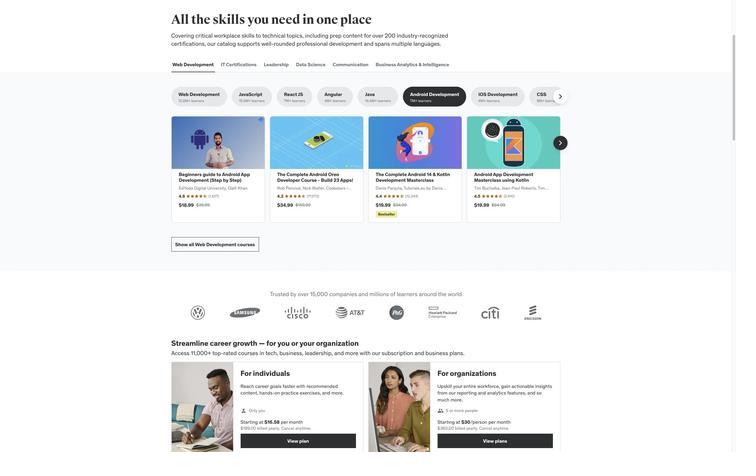 Task type: locate. For each thing, give the bounding box(es) containing it.
0 horizontal spatial billed
[[257, 426, 268, 431]]

kotlin right using
[[516, 177, 529, 183]]

15,000
[[310, 291, 328, 298]]

cancel up the view plan
[[281, 426, 294, 431]]

0 horizontal spatial kotlin
[[437, 171, 450, 178]]

0 horizontal spatial per
[[281, 420, 288, 426]]

more down organization
[[345, 350, 359, 357]]

kotlin inside android app development masterclass using kotlin
[[516, 177, 529, 183]]

career inside reach career goals faster with recommended content, hands-on practice exercises, and more.
[[255, 384, 269, 390]]

kotlin for &
[[437, 171, 450, 178]]

next image
[[556, 92, 566, 102]]

1 4m+ from the left
[[325, 99, 332, 103]]

starting inside the starting at $30 /person per month $360.00 billed yearly. cancel anytime.
[[438, 420, 455, 426]]

0 horizontal spatial 4m+
[[325, 99, 332, 103]]

0 vertical spatial your
[[300, 339, 315, 348]]

1 vertical spatial the
[[438, 291, 447, 298]]

0 horizontal spatial in
[[260, 350, 264, 357]]

small image
[[241, 408, 247, 414]]

or up business,
[[291, 339, 298, 348]]

you
[[248, 12, 269, 27], [278, 339, 290, 348], [259, 408, 265, 414]]

2 app from the left
[[493, 171, 503, 178]]

complete for -
[[287, 171, 309, 178]]

your inside streamline career growth — for you or your organization access 11,000+ top-rated courses in tech, business, leadership, and more with our subscription and business plans.
[[300, 339, 315, 348]]

1 horizontal spatial 4m+
[[479, 99, 486, 103]]

people
[[465, 408, 478, 414]]

masterclass
[[407, 177, 434, 183], [475, 177, 502, 183]]

per right $16.58
[[281, 420, 288, 426]]

0 vertical spatial skills
[[213, 12, 245, 27]]

0 horizontal spatial with
[[296, 384, 306, 390]]

1 vertical spatial courses
[[238, 350, 258, 357]]

professional
[[297, 40, 328, 47]]

1 horizontal spatial app
[[493, 171, 503, 178]]

citi logo image
[[482, 307, 500, 319]]

courses
[[237, 242, 255, 248], [238, 350, 258, 357]]

$360.00
[[438, 426, 454, 431]]

0 horizontal spatial career
[[210, 339, 231, 348]]

complete inside the complete android 14 & kotlin development masterclass
[[385, 171, 407, 178]]

0 horizontal spatial app
[[241, 171, 250, 178]]

topics,
[[287, 32, 304, 39]]

billed down $16.58
[[257, 426, 268, 431]]

kotlin inside the complete android 14 & kotlin development masterclass
[[437, 171, 450, 178]]

in down —
[[260, 350, 264, 357]]

plan
[[299, 438, 309, 444]]

insights
[[536, 384, 553, 390]]

business
[[426, 350, 448, 357]]

to inside beginners guide to android app development (step by step)
[[217, 171, 221, 178]]

2 per from the left
[[489, 420, 496, 426]]

learners inside android development 7m+ learners
[[419, 99, 432, 103]]

app right (step
[[241, 171, 250, 178]]

more right 5
[[454, 408, 464, 414]]

the complete android 14 & kotlin development masterclass
[[376, 171, 450, 183]]

12.2m+
[[179, 99, 190, 103]]

1 horizontal spatial the
[[438, 291, 447, 298]]

0 horizontal spatial for
[[267, 339, 276, 348]]

0 vertical spatial or
[[291, 339, 298, 348]]

0 horizontal spatial your
[[300, 339, 315, 348]]

languages.
[[414, 40, 442, 47]]

1 vertical spatial with
[[296, 384, 306, 390]]

only you
[[249, 408, 265, 414]]

app inside android app development masterclass using kotlin
[[493, 171, 503, 178]]

cancel down /person
[[480, 426, 493, 431]]

1 app from the left
[[241, 171, 250, 178]]

by left step)
[[223, 177, 229, 183]]

0 horizontal spatial at
[[259, 420, 263, 426]]

1 vertical spatial our
[[372, 350, 381, 357]]

starting inside "starting at $16.58 per month $199.00 billed yearly. cancel anytime."
[[241, 420, 258, 426]]

web
[[173, 61, 183, 67], [179, 91, 189, 97], [195, 242, 205, 248]]

at
[[259, 420, 263, 426], [456, 420, 461, 426]]

react js 7m+ learners
[[284, 91, 305, 103]]

1 vertical spatial or
[[450, 408, 453, 414]]

css 9m+ learners
[[537, 91, 559, 103]]

career up hands-
[[255, 384, 269, 390]]

2 month from the left
[[497, 420, 511, 426]]

using
[[503, 177, 515, 183]]

content,
[[241, 390, 258, 396]]

1 billed from the left
[[257, 426, 268, 431]]

1 view from the left
[[288, 438, 298, 444]]

1 horizontal spatial kotlin
[[516, 177, 529, 183]]

0 vertical spatial the
[[191, 12, 210, 27]]

anytime. up plan
[[295, 426, 312, 431]]

and inside reach career goals faster with recommended content, hands-on practice exercises, and more.
[[322, 390, 331, 396]]

0 vertical spatial courses
[[237, 242, 255, 248]]

at inside the starting at $30 /person per month $360.00 billed yearly. cancel anytime.
[[456, 420, 461, 426]]

1 vertical spatial over
[[298, 291, 309, 298]]

0 horizontal spatial more
[[345, 350, 359, 357]]

cancel inside the starting at $30 /person per month $360.00 billed yearly. cancel anytime.
[[480, 426, 493, 431]]

development inside beginners guide to android app development (step by step)
[[179, 177, 209, 183]]

1 horizontal spatial your
[[454, 384, 463, 390]]

view left plans
[[483, 438, 494, 444]]

1 vertical spatial for
[[267, 339, 276, 348]]

over left 15,000 at left
[[298, 291, 309, 298]]

your up leadership,
[[300, 339, 315, 348]]

1 horizontal spatial over
[[373, 32, 384, 39]]

1 vertical spatial more
[[454, 408, 464, 414]]

in up the including
[[303, 12, 314, 27]]

1 horizontal spatial complete
[[385, 171, 407, 178]]

our inside covering critical workplace skills to technical topics, including prep content for over 200 industry-recognized certifications, our catalog supports well-rounded professional development and spans multiple languages.
[[207, 40, 216, 47]]

0 horizontal spatial over
[[298, 291, 309, 298]]

0 horizontal spatial our
[[207, 40, 216, 47]]

carousel element
[[171, 116, 568, 223]]

development inside the complete android 14 & kotlin development masterclass
[[376, 177, 406, 183]]

0 vertical spatial in
[[303, 12, 314, 27]]

1 vertical spatial in
[[260, 350, 264, 357]]

1 for from the left
[[241, 369, 252, 379]]

or
[[291, 339, 298, 348], [450, 408, 453, 414]]

0 vertical spatial &
[[419, 61, 422, 67]]

1 horizontal spatial anytime.
[[494, 426, 510, 431]]

masterclass inside the complete android 14 & kotlin development masterclass
[[407, 177, 434, 183]]

and down organization
[[335, 350, 344, 357]]

per right /person
[[489, 420, 496, 426]]

& right 14
[[433, 171, 436, 178]]

complete
[[287, 171, 309, 178], [385, 171, 407, 178]]

and
[[364, 40, 374, 47], [359, 291, 368, 298], [335, 350, 344, 357], [415, 350, 424, 357], [322, 390, 331, 396], [478, 390, 486, 396], [528, 390, 536, 396]]

all
[[171, 12, 189, 27]]

0 horizontal spatial 7m+
[[284, 99, 291, 103]]

2 7m+ from the left
[[410, 99, 418, 103]]

1 horizontal spatial &
[[433, 171, 436, 178]]

more. up 5 or more people at the bottom right of page
[[451, 397, 463, 403]]

7m+
[[284, 99, 291, 103], [410, 99, 418, 103]]

yearly. down $16.58
[[269, 426, 280, 431]]

1 month from the left
[[289, 420, 303, 426]]

web for web development
[[173, 61, 183, 67]]

cancel inside "starting at $16.58 per month $199.00 billed yearly. cancel anytime."
[[281, 426, 294, 431]]

procter & gamble logo image
[[389, 306, 404, 320]]

-
[[318, 177, 320, 183]]

2 view from the left
[[483, 438, 494, 444]]

1 horizontal spatial to
[[256, 32, 261, 39]]

and left 'so'
[[528, 390, 536, 396]]

career inside streamline career growth — for you or your organization access 11,000+ top-rated courses in tech, business, leadership, and more with our subscription and business plans.
[[210, 339, 231, 348]]

angular 4m+ learners
[[325, 91, 346, 103]]

1 horizontal spatial month
[[497, 420, 511, 426]]

0 horizontal spatial masterclass
[[407, 177, 434, 183]]

14
[[427, 171, 432, 178]]

4m+ down "ios" at the top right of page
[[479, 99, 486, 103]]

anytime. inside the starting at $30 /person per month $360.00 billed yearly. cancel anytime.
[[494, 426, 510, 431]]

for organizations
[[438, 369, 497, 379]]

0 vertical spatial by
[[223, 177, 229, 183]]

the up critical
[[191, 12, 210, 27]]

1 horizontal spatial view
[[483, 438, 494, 444]]

2 yearly. from the left
[[467, 426, 479, 431]]

0 vertical spatial our
[[207, 40, 216, 47]]

anytime.
[[295, 426, 312, 431], [494, 426, 510, 431]]

starting up $360.00 at the right bottom
[[438, 420, 455, 426]]

& right analytics
[[419, 61, 422, 67]]

courses inside streamline career growth — for you or your organization access 11,000+ top-rated courses in tech, business, leadership, and more with our subscription and business plans.
[[238, 350, 258, 357]]

at left $16.58
[[259, 420, 263, 426]]

around
[[419, 291, 437, 298]]

more inside streamline career growth — for you or your organization access 11,000+ top-rated courses in tech, business, leadership, and more with our subscription and business plans.
[[345, 350, 359, 357]]

kotlin for using
[[516, 177, 529, 183]]

plans.
[[450, 350, 465, 357]]

for inside covering critical workplace skills to technical topics, including prep content for over 200 industry-recognized certifications, our catalog supports well-rounded professional development and spans multiple languages.
[[364, 32, 371, 39]]

and left spans
[[364, 40, 374, 47]]

1 starting from the left
[[241, 420, 258, 426]]

0 vertical spatial to
[[256, 32, 261, 39]]

7m+ inside android development 7m+ learners
[[410, 99, 418, 103]]

analytics
[[397, 61, 418, 67]]

multiple
[[392, 40, 412, 47]]

1 vertical spatial by
[[290, 291, 296, 298]]

complete inside the complete android oreo developer course - build 23 apps!
[[287, 171, 309, 178]]

1 horizontal spatial yearly.
[[467, 426, 479, 431]]

web inside web development 12.2m+ learners
[[179, 91, 189, 97]]

to up "supports"
[[256, 32, 261, 39]]

1 at from the left
[[259, 420, 263, 426]]

1 vertical spatial you
[[278, 339, 290, 348]]

for inside streamline career growth — for you or your organization access 11,000+ top-rated courses in tech, business, leadership, and more with our subscription and business plans.
[[267, 339, 276, 348]]

0 horizontal spatial cancel
[[281, 426, 294, 431]]

kotlin right 14
[[437, 171, 450, 178]]

2 for from the left
[[438, 369, 449, 379]]

1 vertical spatial career
[[255, 384, 269, 390]]

1 vertical spatial &
[[433, 171, 436, 178]]

yearly. down $30
[[467, 426, 479, 431]]

1 horizontal spatial more.
[[451, 397, 463, 403]]

you right only
[[259, 408, 265, 414]]

1 horizontal spatial the
[[376, 171, 384, 178]]

supports
[[237, 40, 260, 47]]

0 horizontal spatial to
[[217, 171, 221, 178]]

career up top-
[[210, 339, 231, 348]]

much
[[438, 397, 450, 403]]

0 horizontal spatial complete
[[287, 171, 309, 178]]

1 horizontal spatial per
[[489, 420, 496, 426]]

learners inside ios development 4m+ learners
[[487, 99, 500, 103]]

2 4m+ from the left
[[479, 99, 486, 103]]

0 horizontal spatial anytime.
[[295, 426, 312, 431]]

2 vertical spatial our
[[449, 390, 456, 396]]

skills inside covering critical workplace skills to technical topics, including prep content for over 200 industry-recognized certifications, our catalog supports well-rounded professional development and spans multiple languages.
[[242, 32, 255, 39]]

1 the from the left
[[277, 171, 286, 178]]

at inside "starting at $16.58 per month $199.00 billed yearly. cancel anytime."
[[259, 420, 263, 426]]

view for for organizations
[[483, 438, 494, 444]]

for up reach
[[241, 369, 252, 379]]

7m+ for android development
[[410, 99, 418, 103]]

by right trusted
[[290, 291, 296, 298]]

2 billed from the left
[[455, 426, 466, 431]]

our right from at bottom right
[[449, 390, 456, 396]]

for right content
[[364, 32, 371, 39]]

2 horizontal spatial our
[[449, 390, 456, 396]]

the inside the complete android 14 & kotlin development masterclass
[[376, 171, 384, 178]]

0 horizontal spatial or
[[291, 339, 298, 348]]

starting for $16.58
[[241, 420, 258, 426]]

4m+ down angular
[[325, 99, 332, 103]]

1 cancel from the left
[[281, 426, 294, 431]]

the for the complete android oreo developer course - build 23 apps!
[[277, 171, 286, 178]]

0 vertical spatial career
[[210, 339, 231, 348]]

1 vertical spatial more.
[[451, 397, 463, 403]]

0 vertical spatial web
[[173, 61, 183, 67]]

0 vertical spatial with
[[360, 350, 371, 357]]

recognized
[[420, 32, 448, 39]]

month up plans
[[497, 420, 511, 426]]

masterclass inside android app development masterclass using kotlin
[[475, 177, 502, 183]]

1 7m+ from the left
[[284, 99, 291, 103]]

2 anytime. from the left
[[494, 426, 510, 431]]

1 horizontal spatial for
[[364, 32, 371, 39]]

for for for individuals
[[241, 369, 252, 379]]

2 the from the left
[[376, 171, 384, 178]]

per inside "starting at $16.58 per month $199.00 billed yearly. cancel anytime."
[[281, 420, 288, 426]]

all
[[189, 242, 194, 248]]

upskill
[[438, 384, 452, 390]]

web right all
[[195, 242, 205, 248]]

0 horizontal spatial the
[[277, 171, 286, 178]]

2 vertical spatial web
[[195, 242, 205, 248]]

starting up the $199.00
[[241, 420, 258, 426]]

at left $30
[[456, 420, 461, 426]]

your
[[300, 339, 315, 348], [454, 384, 463, 390]]

android app development masterclass using kotlin link
[[475, 171, 534, 183]]

you up business,
[[278, 339, 290, 348]]

guide
[[203, 171, 216, 178]]

individuals
[[253, 369, 290, 379]]

2 masterclass from the left
[[475, 177, 502, 183]]

skills up "supports"
[[242, 32, 255, 39]]

1 complete from the left
[[287, 171, 309, 178]]

1 yearly. from the left
[[269, 426, 280, 431]]

over up spans
[[373, 32, 384, 39]]

1 horizontal spatial with
[[360, 350, 371, 357]]

web up 12.2m+
[[179, 91, 189, 97]]

development inside web development button
[[184, 61, 214, 67]]

you up technical
[[248, 12, 269, 27]]

view left plan
[[288, 438, 298, 444]]

0 horizontal spatial by
[[223, 177, 229, 183]]

0 vertical spatial over
[[373, 32, 384, 39]]

our left subscription
[[372, 350, 381, 357]]

for
[[364, 32, 371, 39], [267, 339, 276, 348]]

7m+ inside react js 7m+ learners
[[284, 99, 291, 103]]

or right 5
[[450, 408, 453, 414]]

1 vertical spatial skills
[[242, 32, 255, 39]]

faster
[[283, 384, 295, 390]]

analytics
[[488, 390, 506, 396]]

2 at from the left
[[456, 420, 461, 426]]

over
[[373, 32, 384, 39], [298, 291, 309, 298]]

world
[[448, 291, 462, 298]]

by inside beginners guide to android app development (step by step)
[[223, 177, 229, 183]]

att&t logo image
[[336, 307, 365, 319]]

and left business
[[415, 350, 424, 357]]

development inside show all web development courses link
[[206, 242, 236, 248]]

1 horizontal spatial masterclass
[[475, 177, 502, 183]]

of
[[391, 291, 396, 298]]

0 horizontal spatial more.
[[332, 390, 344, 396]]

learners inside java 14.4m+ learners
[[378, 99, 391, 103]]

0 horizontal spatial month
[[289, 420, 303, 426]]

1 vertical spatial to
[[217, 171, 221, 178]]

month up the view plan
[[289, 420, 303, 426]]

for right —
[[267, 339, 276, 348]]

anytime. inside "starting at $16.58 per month $199.00 billed yearly. cancel anytime."
[[295, 426, 312, 431]]

to inside covering critical workplace skills to technical topics, including prep content for over 200 industry-recognized certifications, our catalog supports well-rounded professional development and spans multiple languages.
[[256, 32, 261, 39]]

beginners guide to android app development (step by step) link
[[179, 171, 250, 183]]

1 horizontal spatial cancel
[[480, 426, 493, 431]]

the inside the complete android oreo developer course - build 23 apps!
[[277, 171, 286, 178]]

volkswagen logo image
[[191, 306, 205, 320]]

1 horizontal spatial our
[[372, 350, 381, 357]]

for individuals
[[241, 369, 290, 379]]

2 cancel from the left
[[480, 426, 493, 431]]

billed inside "starting at $16.58 per month $199.00 billed yearly. cancel anytime."
[[257, 426, 268, 431]]

anytime. up plans
[[494, 426, 510, 431]]

cisco logo image
[[285, 307, 311, 319]]

next image
[[556, 138, 566, 148]]

$199.00
[[241, 426, 256, 431]]

entire
[[464, 384, 476, 390]]

view
[[288, 438, 298, 444], [483, 438, 494, 444]]

on
[[275, 390, 280, 396]]

2 complete from the left
[[385, 171, 407, 178]]

billed down $30
[[455, 426, 466, 431]]

& inside button
[[419, 61, 422, 67]]

skills
[[213, 12, 245, 27], [242, 32, 255, 39]]

0 vertical spatial more.
[[332, 390, 344, 396]]

1 horizontal spatial at
[[456, 420, 461, 426]]

1 horizontal spatial for
[[438, 369, 449, 379]]

the
[[191, 12, 210, 27], [438, 291, 447, 298]]

yearly. inside the starting at $30 /person per month $360.00 billed yearly. cancel anytime.
[[467, 426, 479, 431]]

for up upskill
[[438, 369, 449, 379]]

gain
[[502, 384, 511, 390]]

app left using
[[493, 171, 503, 178]]

and down recommended
[[322, 390, 331, 396]]

1 masterclass from the left
[[407, 177, 434, 183]]

organizations
[[450, 369, 497, 379]]

0 vertical spatial more
[[345, 350, 359, 357]]

1 vertical spatial your
[[454, 384, 463, 390]]

1 per from the left
[[281, 420, 288, 426]]

0 vertical spatial for
[[364, 32, 371, 39]]

0 horizontal spatial &
[[419, 61, 422, 67]]

at for $30
[[456, 420, 461, 426]]

1 vertical spatial web
[[179, 91, 189, 97]]

the complete android oreo developer course - build 23 apps!
[[277, 171, 353, 183]]

and left millions
[[359, 291, 368, 298]]

learners inside react js 7m+ learners
[[292, 99, 305, 103]]

1 anytime. from the left
[[295, 426, 312, 431]]

skills up workplace
[[213, 12, 245, 27]]

the left world
[[438, 291, 447, 298]]

our down critical
[[207, 40, 216, 47]]

development
[[184, 61, 214, 67], [190, 91, 220, 97], [429, 91, 459, 97], [488, 91, 518, 97], [504, 171, 534, 178], [179, 177, 209, 183], [376, 177, 406, 183], [206, 242, 236, 248]]

web for web development 12.2m+ learners
[[179, 91, 189, 97]]

0 horizontal spatial yearly.
[[269, 426, 280, 431]]

your up reporting
[[454, 384, 463, 390]]

1 horizontal spatial career
[[255, 384, 269, 390]]

over inside covering critical workplace skills to technical topics, including prep content for over 200 industry-recognized certifications, our catalog supports well-rounded professional development and spans multiple languages.
[[373, 32, 384, 39]]

to right guide
[[217, 171, 221, 178]]

1 horizontal spatial 7m+
[[410, 99, 418, 103]]

java
[[365, 91, 375, 97]]

0 horizontal spatial starting
[[241, 420, 258, 426]]

0 horizontal spatial view
[[288, 438, 298, 444]]

kotlin
[[437, 171, 450, 178], [516, 177, 529, 183]]

more. down recommended
[[332, 390, 344, 396]]

web down certifications,
[[173, 61, 183, 67]]

you inside streamline career growth — for you or your organization access 11,000+ top-rated courses in tech, business, leadership, and more with our subscription and business plans.
[[278, 339, 290, 348]]

web inside web development button
[[173, 61, 183, 67]]

1 horizontal spatial starting
[[438, 420, 455, 426]]

2 starting from the left
[[438, 420, 455, 426]]

career for streamline
[[210, 339, 231, 348]]

small image
[[438, 408, 444, 414]]

0 horizontal spatial for
[[241, 369, 252, 379]]

and inside covering critical workplace skills to technical topics, including prep content for over 200 industry-recognized certifications, our catalog supports well-rounded professional development and spans multiple languages.
[[364, 40, 374, 47]]

yearly. inside "starting at $16.58 per month $199.00 billed yearly. cancel anytime."
[[269, 426, 280, 431]]

with
[[360, 350, 371, 357], [296, 384, 306, 390]]



Task type: describe. For each thing, give the bounding box(es) containing it.
development inside web development 12.2m+ learners
[[190, 91, 220, 97]]

goals
[[270, 384, 282, 390]]

recommended
[[307, 384, 338, 390]]

the complete android oreo developer course - build 23 apps! link
[[277, 171, 353, 183]]

trusted by over 15,000 companies and millions of learners around the world
[[270, 291, 462, 298]]

—
[[259, 339, 265, 348]]

hands-
[[260, 390, 275, 396]]

and down workforce,
[[478, 390, 486, 396]]

beginners guide to android app development (step by step)
[[179, 171, 250, 183]]

show all web development courses
[[175, 242, 255, 248]]

data science
[[296, 61, 326, 67]]

web development
[[173, 61, 214, 67]]

react
[[284, 91, 297, 97]]

beginners
[[179, 171, 202, 178]]

& inside the complete android 14 & kotlin development masterclass
[[433, 171, 436, 178]]

development inside android app development masterclass using kotlin
[[504, 171, 534, 178]]

4m+ inside ios development 4m+ learners
[[479, 99, 486, 103]]

hewlett packard enterprise logo image
[[429, 307, 457, 319]]

rated
[[223, 350, 237, 357]]

in inside streamline career growth — for you or your organization access 11,000+ top-rated courses in tech, business, leadership, and more with our subscription and business plans.
[[260, 350, 264, 357]]

view plan
[[288, 438, 309, 444]]

our inside upskill your entire workforce, gain actionable insights from our reporting and analytics features, and so much more.
[[449, 390, 456, 396]]

per inside the starting at $30 /person per month $360.00 billed yearly. cancel anytime.
[[489, 420, 496, 426]]

step)
[[230, 177, 242, 183]]

starting at $30 /person per month $360.00 billed yearly. cancel anytime.
[[438, 420, 511, 431]]

billed inside the starting at $30 /person per month $360.00 billed yearly. cancel anytime.
[[455, 426, 466, 431]]

learners inside web development 12.2m+ learners
[[191, 99, 204, 103]]

the complete android 14 & kotlin development masterclass link
[[376, 171, 450, 183]]

critical
[[196, 32, 213, 39]]

android inside android app development masterclass using kotlin
[[475, 171, 492, 178]]

1 horizontal spatial by
[[290, 291, 296, 298]]

business analytics & intelligence button
[[375, 57, 451, 72]]

at for $16.58
[[259, 420, 263, 426]]

1 horizontal spatial in
[[303, 12, 314, 27]]

prep
[[330, 32, 342, 39]]

web inside show all web development courses link
[[195, 242, 205, 248]]

one
[[317, 12, 338, 27]]

only
[[249, 408, 258, 414]]

starting for $30
[[438, 420, 455, 426]]

reach
[[241, 384, 254, 390]]

career for reach
[[255, 384, 269, 390]]

more. inside upskill your entire workforce, gain actionable insights from our reporting and analytics features, and so much more.
[[451, 397, 463, 403]]

ios
[[479, 91, 487, 97]]

java 14.4m+ learners
[[365, 91, 391, 103]]

communication button
[[332, 57, 370, 72]]

view plans
[[483, 438, 508, 444]]

/person
[[471, 420, 488, 426]]

certifications
[[226, 61, 257, 67]]

android inside the complete android oreo developer course - build 23 apps!
[[310, 171, 327, 178]]

tech,
[[266, 350, 278, 357]]

development inside android development 7m+ learners
[[429, 91, 459, 97]]

show
[[175, 242, 188, 248]]

so
[[537, 390, 542, 396]]

business,
[[280, 350, 304, 357]]

javascript
[[239, 91, 262, 97]]

from
[[438, 390, 448, 396]]

features,
[[508, 390, 527, 396]]

intelligence
[[423, 61, 449, 67]]

month inside the starting at $30 /person per month $360.00 billed yearly. cancel anytime.
[[497, 420, 511, 426]]

rounded
[[274, 40, 295, 47]]

upskill your entire workforce, gain actionable insights from our reporting and analytics features, and so much more.
[[438, 384, 553, 403]]

millions
[[370, 291, 389, 298]]

with inside streamline career growth — for you or your organization access 11,000+ top-rated courses in tech, business, leadership, and more with our subscription and business plans.
[[360, 350, 371, 357]]

development inside ios development 4m+ learners
[[488, 91, 518, 97]]

css
[[537, 91, 547, 97]]

ericsson logo image
[[525, 306, 541, 320]]

angular
[[325, 91, 342, 97]]

companies
[[329, 291, 357, 298]]

learners inside the angular 4m+ learners
[[333, 99, 346, 103]]

your inside upskill your entire workforce, gain actionable insights from our reporting and analytics features, and so much more.
[[454, 384, 463, 390]]

200
[[385, 32, 396, 39]]

topic filters element
[[171, 87, 568, 107]]

more. inside reach career goals faster with recommended content, hands-on practice exercises, and more.
[[332, 390, 344, 396]]

business
[[376, 61, 396, 67]]

0 horizontal spatial the
[[191, 12, 210, 27]]

app inside beginners guide to android app development (step by step)
[[241, 171, 250, 178]]

catalog
[[217, 40, 236, 47]]

top-
[[213, 350, 223, 357]]

month inside "starting at $16.58 per month $199.00 billed yearly. cancel anytime."
[[289, 420, 303, 426]]

our inside streamline career growth — for you or your organization access 11,000+ top-rated courses in tech, business, leadership, and more with our subscription and business plans.
[[372, 350, 381, 357]]

reporting
[[457, 390, 477, 396]]

communication
[[333, 61, 369, 67]]

android development 7m+ learners
[[410, 91, 459, 103]]

or inside streamline career growth — for you or your organization access 11,000+ top-rated courses in tech, business, leadership, and more with our subscription and business plans.
[[291, 339, 298, 348]]

data
[[296, 61, 307, 67]]

subscription
[[382, 350, 414, 357]]

leadership
[[264, 61, 289, 67]]

7m+ for react js
[[284, 99, 291, 103]]

with inside reach career goals faster with recommended content, hands-on practice exercises, and more.
[[296, 384, 306, 390]]

need
[[271, 12, 300, 27]]

it certifications button
[[220, 57, 258, 72]]

place
[[341, 12, 372, 27]]

workforce,
[[478, 384, 500, 390]]

learners inside css 9m+ learners
[[546, 99, 559, 103]]

2 vertical spatial you
[[259, 408, 265, 414]]

leadership button
[[263, 57, 290, 72]]

trusted
[[270, 291, 289, 298]]

learners inside 'javascript 15.5m+ learners'
[[252, 99, 265, 103]]

the for the complete android 14 & kotlin development masterclass
[[376, 171, 384, 178]]

workplace
[[214, 32, 240, 39]]

access
[[171, 350, 190, 357]]

23
[[334, 177, 339, 183]]

1 horizontal spatial more
[[454, 408, 464, 414]]

4m+ inside the angular 4m+ learners
[[325, 99, 332, 103]]

android app development masterclass using kotlin
[[475, 171, 534, 183]]

plans
[[495, 438, 508, 444]]

android inside the complete android 14 & kotlin development masterclass
[[408, 171, 426, 178]]

14.4m+
[[365, 99, 377, 103]]

$16.58
[[265, 420, 280, 426]]

view plans link
[[438, 434, 553, 449]]

android inside android development 7m+ learners
[[410, 91, 428, 97]]

leadership,
[[305, 350, 333, 357]]

view for for individuals
[[288, 438, 298, 444]]

data science button
[[295, 57, 327, 72]]

0 vertical spatial you
[[248, 12, 269, 27]]

9m+
[[537, 99, 545, 103]]

for for for organizations
[[438, 369, 449, 379]]

certifications,
[[171, 40, 206, 47]]

oreo
[[328, 171, 339, 178]]

samsung logo image
[[230, 308, 260, 318]]

web development button
[[171, 57, 215, 72]]

practice
[[281, 390, 299, 396]]

actionable
[[512, 384, 534, 390]]

covering critical workplace skills to technical topics, including prep content for over 200 industry-recognized certifications, our catalog supports well-rounded professional development and spans multiple languages.
[[171, 32, 448, 47]]

build
[[321, 177, 333, 183]]

complete for development
[[385, 171, 407, 178]]

android inside beginners guide to android app development (step by step)
[[222, 171, 240, 178]]

show all web development courses link
[[171, 238, 259, 252]]

$30
[[462, 420, 471, 426]]



Task type: vqa. For each thing, say whether or not it's contained in the screenshot.


